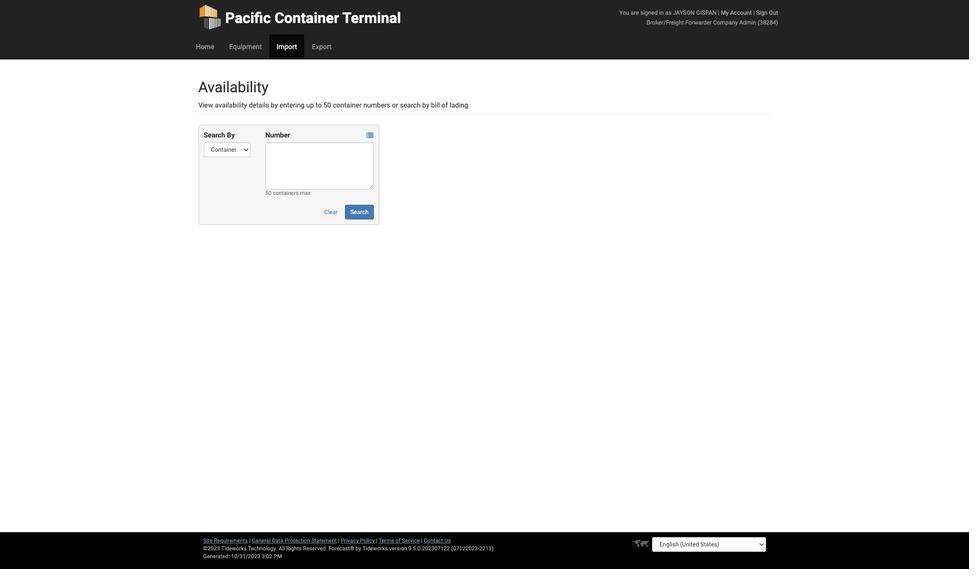 Task type: vqa. For each thing, say whether or not it's contained in the screenshot.
Us
yes



Task type: describe. For each thing, give the bounding box(es) containing it.
version
[[389, 546, 407, 552]]

us
[[444, 538, 451, 544]]

show list image
[[366, 132, 373, 139]]

pacific container terminal
[[225, 9, 401, 27]]

jayson
[[673, 9, 695, 16]]

site requirements link
[[203, 538, 248, 544]]

0 horizontal spatial by
[[271, 101, 278, 109]]

clear button
[[319, 205, 343, 220]]

equipment button
[[222, 34, 269, 59]]

gispan
[[696, 9, 717, 16]]

pm
[[274, 554, 282, 560]]

account
[[730, 9, 752, 16]]

terms of service link
[[379, 538, 420, 544]]

by
[[227, 131, 235, 139]]

©2023 tideworks
[[203, 546, 247, 552]]

containers
[[273, 190, 299, 197]]

entering
[[280, 101, 305, 109]]

search by
[[204, 131, 235, 139]]

service
[[402, 538, 420, 544]]

you are signed in as jayson gispan | my account | sign out broker/freight forwarder company admin (38284)
[[619, 9, 778, 26]]

0 vertical spatial 50
[[323, 101, 331, 109]]

view availability details by entering up to 50 container numbers or search by bill of lading.
[[198, 101, 470, 109]]

forecast®
[[328, 546, 354, 552]]

all
[[279, 546, 285, 552]]

number
[[265, 131, 290, 139]]

as
[[665, 9, 671, 16]]

| up 9.5.0.202307122
[[421, 538, 422, 544]]

to
[[316, 101, 322, 109]]

reserved.
[[303, 546, 327, 552]]

broker/freight
[[647, 19, 684, 26]]

10/31/2023
[[231, 554, 260, 560]]

pacific container terminal link
[[198, 0, 401, 34]]

home button
[[188, 34, 222, 59]]

are
[[631, 9, 639, 16]]

contact us link
[[424, 538, 451, 544]]

import button
[[269, 34, 304, 59]]

forwarder
[[685, 19, 712, 26]]

sign out link
[[756, 9, 778, 16]]

| left general
[[249, 538, 251, 544]]

(38284)
[[758, 19, 778, 26]]

(07122023-
[[451, 546, 479, 552]]

generated:
[[203, 554, 230, 560]]

export button
[[304, 34, 339, 59]]

terms
[[379, 538, 394, 544]]

tideworks
[[362, 546, 388, 552]]

9.5.0.202307122
[[408, 546, 450, 552]]

general
[[252, 538, 271, 544]]

max
[[300, 190, 311, 197]]

or
[[392, 101, 398, 109]]

by inside the site requirements | general data protection statement | privacy policy | terms of service | contact us ©2023 tideworks technology. all rights reserved. forecast® by tideworks version 9.5.0.202307122 (07122023-2213) generated: 10/31/2023 3:02 pm
[[356, 546, 361, 552]]

up
[[306, 101, 314, 109]]

technology.
[[248, 546, 277, 552]]



Task type: locate. For each thing, give the bounding box(es) containing it.
0 horizontal spatial 50
[[265, 190, 271, 197]]

| up the forecast®
[[338, 538, 339, 544]]

50 left containers at the left top
[[265, 190, 271, 197]]

by right details
[[271, 101, 278, 109]]

by
[[271, 101, 278, 109], [422, 101, 429, 109], [356, 546, 361, 552]]

rights
[[286, 546, 302, 552]]

export
[[312, 43, 332, 51]]

in
[[659, 9, 664, 16]]

search
[[204, 131, 225, 139], [350, 209, 368, 216]]

1 vertical spatial 50
[[265, 190, 271, 197]]

by left bill
[[422, 101, 429, 109]]

2213)
[[479, 546, 494, 552]]

| left sign in the top right of the page
[[753, 9, 755, 16]]

50 right "to"
[[323, 101, 331, 109]]

bill
[[431, 101, 440, 109]]

by down privacy policy link
[[356, 546, 361, 552]]

container
[[275, 9, 339, 27]]

of up version
[[395, 538, 401, 544]]

general data protection statement link
[[252, 538, 337, 544]]

my
[[721, 9, 729, 16]]

|
[[718, 9, 719, 16], [753, 9, 755, 16], [249, 538, 251, 544], [338, 538, 339, 544], [376, 538, 377, 544], [421, 538, 422, 544]]

equipment
[[229, 43, 262, 51]]

availability
[[198, 79, 269, 96]]

privacy policy link
[[341, 538, 375, 544]]

company
[[713, 19, 738, 26]]

search button
[[345, 205, 374, 220]]

0 vertical spatial of
[[442, 101, 448, 109]]

1 horizontal spatial by
[[356, 546, 361, 552]]

of right bill
[[442, 101, 448, 109]]

terminal
[[342, 9, 401, 27]]

import
[[277, 43, 297, 51]]

2 horizontal spatial by
[[422, 101, 429, 109]]

search
[[400, 101, 421, 109]]

container
[[333, 101, 362, 109]]

pacific
[[225, 9, 271, 27]]

numbers
[[363, 101, 390, 109]]

of
[[442, 101, 448, 109], [395, 538, 401, 544]]

site requirements | general data protection statement | privacy policy | terms of service | contact us ©2023 tideworks technology. all rights reserved. forecast® by tideworks version 9.5.0.202307122 (07122023-2213) generated: 10/31/2023 3:02 pm
[[203, 538, 494, 560]]

policy
[[360, 538, 375, 544]]

contact
[[424, 538, 443, 544]]

lading.
[[450, 101, 470, 109]]

1 horizontal spatial 50
[[323, 101, 331, 109]]

my account link
[[721, 9, 752, 16]]

home
[[196, 43, 214, 51]]

view
[[198, 101, 213, 109]]

site
[[203, 538, 213, 544]]

| left my
[[718, 9, 719, 16]]

you
[[619, 9, 629, 16]]

data
[[272, 538, 283, 544]]

Number text field
[[265, 143, 374, 190]]

search for search
[[350, 209, 368, 216]]

1 horizontal spatial search
[[350, 209, 368, 216]]

clear
[[324, 209, 338, 216]]

requirements
[[214, 538, 248, 544]]

0 vertical spatial search
[[204, 131, 225, 139]]

search right the clear button
[[350, 209, 368, 216]]

0 horizontal spatial search
[[204, 131, 225, 139]]

0 horizontal spatial of
[[395, 538, 401, 544]]

search for search by
[[204, 131, 225, 139]]

50
[[323, 101, 331, 109], [265, 190, 271, 197]]

sign
[[756, 9, 768, 16]]

privacy
[[341, 538, 359, 544]]

1 horizontal spatial of
[[442, 101, 448, 109]]

out
[[769, 9, 778, 16]]

50 containers max
[[265, 190, 311, 197]]

details
[[249, 101, 269, 109]]

signed
[[640, 9, 658, 16]]

statement
[[311, 538, 337, 544]]

availability
[[215, 101, 247, 109]]

protection
[[285, 538, 310, 544]]

search left by
[[204, 131, 225, 139]]

1 vertical spatial search
[[350, 209, 368, 216]]

search inside search button
[[350, 209, 368, 216]]

3:02
[[262, 554, 272, 560]]

of inside the site requirements | general data protection statement | privacy policy | terms of service | contact us ©2023 tideworks technology. all rights reserved. forecast® by tideworks version 9.5.0.202307122 (07122023-2213) generated: 10/31/2023 3:02 pm
[[395, 538, 401, 544]]

1 vertical spatial of
[[395, 538, 401, 544]]

| up tideworks
[[376, 538, 377, 544]]

admin
[[739, 19, 756, 26]]



